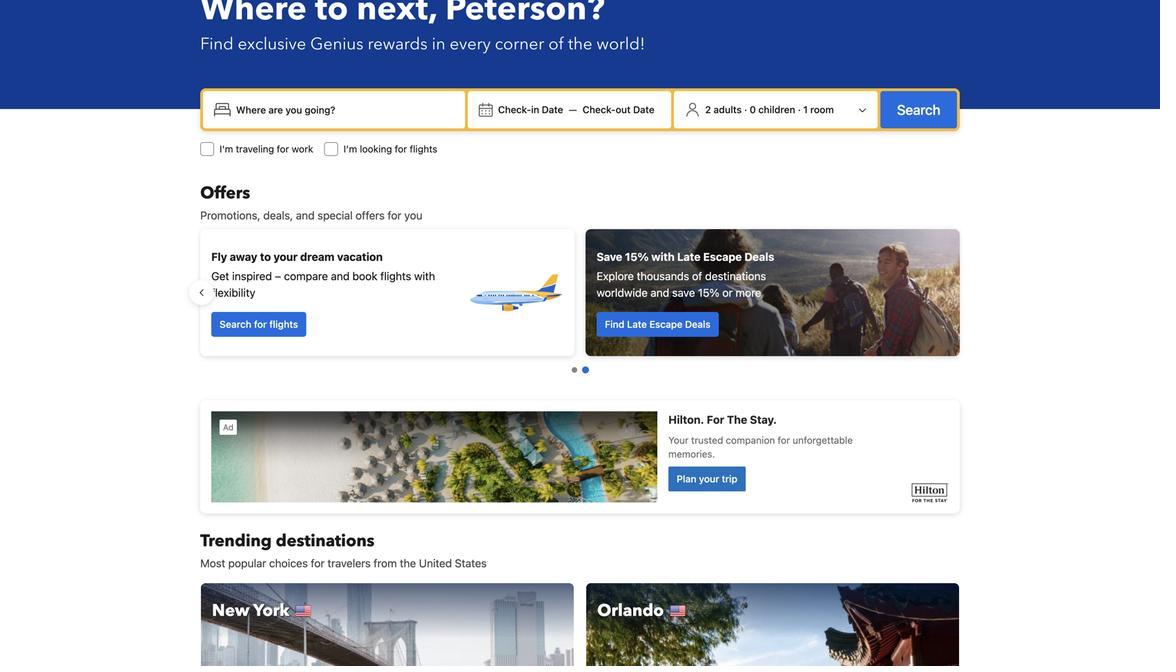 Task type: locate. For each thing, give the bounding box(es) containing it.
region
[[189, 224, 972, 362]]

with right book
[[414, 270, 435, 283]]

0 vertical spatial search
[[898, 102, 941, 118]]

1 vertical spatial search
[[220, 319, 252, 330]]

0 horizontal spatial ·
[[745, 104, 748, 115]]

2 vertical spatial and
[[651, 286, 670, 300]]

or
[[723, 286, 733, 300]]

0 horizontal spatial date
[[542, 104, 564, 115]]

in
[[432, 33, 446, 56], [532, 104, 540, 115]]

0 horizontal spatial search
[[220, 319, 252, 330]]

room
[[811, 104, 835, 115]]

1 horizontal spatial check-
[[583, 104, 616, 115]]

for inside offers promotions, deals, and special offers for you
[[388, 209, 402, 222]]

0 horizontal spatial deals
[[686, 319, 711, 330]]

for inside region
[[254, 319, 267, 330]]

1 horizontal spatial late
[[678, 250, 701, 264]]

late inside save 15% with late escape deals explore thousands of destinations worldwide and save 15% or more
[[678, 250, 701, 264]]

1 vertical spatial flights
[[381, 270, 412, 283]]

0 horizontal spatial destinations
[[276, 530, 375, 553]]

destinations up or
[[706, 270, 767, 283]]

0 vertical spatial in
[[432, 33, 446, 56]]

1 horizontal spatial escape
[[704, 250, 742, 264]]

1 vertical spatial escape
[[650, 319, 683, 330]]

and right deals,
[[296, 209, 315, 222]]

advertisement region
[[200, 401, 961, 514]]

states
[[455, 557, 487, 570]]

orlando link
[[586, 583, 961, 667]]

the
[[568, 33, 593, 56], [400, 557, 416, 570]]

–
[[275, 270, 281, 283]]

0 vertical spatial deals
[[745, 250, 775, 264]]

0 horizontal spatial and
[[296, 209, 315, 222]]

1 · from the left
[[745, 104, 748, 115]]

2 date from the left
[[634, 104, 655, 115]]

destinations up travelers at the left bottom of the page
[[276, 530, 375, 553]]

1 horizontal spatial destinations
[[706, 270, 767, 283]]

find
[[200, 33, 234, 56], [605, 319, 625, 330]]

main content
[[189, 182, 972, 667]]

with
[[652, 250, 675, 264], [414, 270, 435, 283]]

0
[[750, 104, 756, 115]]

1 vertical spatial find
[[605, 319, 625, 330]]

offers
[[200, 182, 250, 205]]

1 horizontal spatial with
[[652, 250, 675, 264]]

0 vertical spatial with
[[652, 250, 675, 264]]

find down worldwide
[[605, 319, 625, 330]]

0 horizontal spatial escape
[[650, 319, 683, 330]]

· left 1
[[798, 104, 801, 115]]

0 vertical spatial 15%
[[625, 250, 649, 264]]

new york
[[212, 600, 290, 623]]

0 vertical spatial find
[[200, 33, 234, 56]]

check- right "—"
[[583, 104, 616, 115]]

search button
[[881, 91, 958, 129]]

flights down –
[[270, 319, 298, 330]]

deals
[[745, 250, 775, 264], [686, 319, 711, 330]]

and down thousands on the top right
[[651, 286, 670, 300]]

flexibility
[[211, 286, 256, 300]]

adults
[[714, 104, 742, 115]]

most
[[200, 557, 225, 570]]

search for flights
[[220, 319, 298, 330]]

0 vertical spatial escape
[[704, 250, 742, 264]]

and inside the fly away to your dream vacation get inspired – compare and book flights with flexibility
[[331, 270, 350, 283]]

2 · from the left
[[798, 104, 801, 115]]

find inside main content
[[605, 319, 625, 330]]

flights inside the fly away to your dream vacation get inspired – compare and book flights with flexibility
[[381, 270, 412, 283]]

destinations
[[706, 270, 767, 283], [276, 530, 375, 553]]

for
[[277, 143, 289, 155], [395, 143, 407, 155], [388, 209, 402, 222], [254, 319, 267, 330], [311, 557, 325, 570]]

group of friends hiking in the mountains on a sunny day image
[[586, 229, 961, 357]]

search inside button
[[898, 102, 941, 118]]

1 vertical spatial of
[[693, 270, 703, 283]]

1 horizontal spatial ·
[[798, 104, 801, 115]]

0 horizontal spatial check-
[[498, 104, 532, 115]]

destinations inside the trending destinations most popular choices for travelers from the united states
[[276, 530, 375, 553]]

0 vertical spatial destinations
[[706, 270, 767, 283]]

get
[[211, 270, 229, 283]]

0 vertical spatial the
[[568, 33, 593, 56]]

of
[[549, 33, 564, 56], [693, 270, 703, 283]]

progress bar
[[572, 367, 589, 374]]

for down flexibility
[[254, 319, 267, 330]]

15% left or
[[698, 286, 720, 300]]

1 horizontal spatial search
[[898, 102, 941, 118]]

of right corner
[[549, 33, 564, 56]]

1 vertical spatial destinations
[[276, 530, 375, 553]]

save 15% with late escape deals explore thousands of destinations worldwide and save 15% or more
[[597, 250, 775, 300]]

of up save
[[693, 270, 703, 283]]

escape down save
[[650, 319, 683, 330]]

i'm
[[344, 143, 357, 155]]

new
[[212, 600, 250, 623]]

in left "—"
[[532, 104, 540, 115]]

out
[[616, 104, 631, 115]]

0 horizontal spatial the
[[400, 557, 416, 570]]

with inside the fly away to your dream vacation get inspired – compare and book flights with flexibility
[[414, 270, 435, 283]]

the for from
[[400, 557, 416, 570]]

for left you
[[388, 209, 402, 222]]

date left "—"
[[542, 104, 564, 115]]

0 vertical spatial and
[[296, 209, 315, 222]]

· left 0 in the top right of the page
[[745, 104, 748, 115]]

offers
[[356, 209, 385, 222]]

1 horizontal spatial the
[[568, 33, 593, 56]]

2 check- from the left
[[583, 104, 616, 115]]

2 adults · 0 children · 1 room
[[706, 104, 835, 115]]

deals down save
[[686, 319, 711, 330]]

in left every
[[432, 33, 446, 56]]

special
[[318, 209, 353, 222]]

date right out
[[634, 104, 655, 115]]

deals up more
[[745, 250, 775, 264]]

1 horizontal spatial find
[[605, 319, 625, 330]]

fly away to your dream vacation get inspired – compare and book flights with flexibility
[[211, 250, 435, 300]]

check- left "—"
[[498, 104, 532, 115]]

the inside the trending destinations most popular choices for travelers from the united states
[[400, 557, 416, 570]]

1 horizontal spatial in
[[532, 104, 540, 115]]

escape up or
[[704, 250, 742, 264]]

0 horizontal spatial of
[[549, 33, 564, 56]]

destinations inside save 15% with late escape deals explore thousands of destinations worldwide and save 15% or more
[[706, 270, 767, 283]]

find left exclusive
[[200, 33, 234, 56]]

escape
[[704, 250, 742, 264], [650, 319, 683, 330]]

late
[[678, 250, 701, 264], [627, 319, 647, 330]]

the right from
[[400, 557, 416, 570]]

Where are you going? field
[[231, 97, 460, 122]]

late up thousands on the top right
[[678, 250, 701, 264]]

region containing fly away to your dream vacation
[[189, 224, 972, 362]]

late inside find late escape deals link
[[627, 319, 647, 330]]

with inside save 15% with late escape deals explore thousands of destinations worldwide and save 15% or more
[[652, 250, 675, 264]]

check-
[[498, 104, 532, 115], [583, 104, 616, 115]]

1 vertical spatial the
[[400, 557, 416, 570]]

i'm traveling for work
[[220, 143, 313, 155]]

world!
[[597, 33, 646, 56]]

rewards
[[368, 33, 428, 56]]

1 vertical spatial with
[[414, 270, 435, 283]]

fly away to your dream vacation image
[[467, 245, 564, 341]]

1 horizontal spatial deals
[[745, 250, 775, 264]]

0 vertical spatial late
[[678, 250, 701, 264]]

with up thousands on the top right
[[652, 250, 675, 264]]

0 horizontal spatial find
[[200, 33, 234, 56]]

and left book
[[331, 270, 350, 283]]

0 horizontal spatial late
[[627, 319, 647, 330]]

looking
[[360, 143, 392, 155]]

1 horizontal spatial of
[[693, 270, 703, 283]]

0 horizontal spatial 15%
[[625, 250, 649, 264]]

1 vertical spatial 15%
[[698, 286, 720, 300]]

1 vertical spatial late
[[627, 319, 647, 330]]

1
[[804, 104, 808, 115]]

find late escape deals
[[605, 319, 711, 330]]

late down worldwide
[[627, 319, 647, 330]]

inspired
[[232, 270, 272, 283]]

1 vertical spatial in
[[532, 104, 540, 115]]

search
[[898, 102, 941, 118], [220, 319, 252, 330]]

save
[[673, 286, 696, 300]]

check-in date button
[[493, 97, 569, 122]]

and
[[296, 209, 315, 222], [331, 270, 350, 283], [651, 286, 670, 300]]

the left world!
[[568, 33, 593, 56]]

0 horizontal spatial with
[[414, 270, 435, 283]]

—
[[569, 104, 577, 115]]

explore
[[597, 270, 634, 283]]

·
[[745, 104, 748, 115], [798, 104, 801, 115]]

1 horizontal spatial date
[[634, 104, 655, 115]]

1 vertical spatial and
[[331, 270, 350, 283]]

flights right looking at the top of the page
[[410, 143, 438, 155]]

1 horizontal spatial and
[[331, 270, 350, 283]]

date
[[542, 104, 564, 115], [634, 104, 655, 115]]

2 horizontal spatial and
[[651, 286, 670, 300]]

and inside save 15% with late escape deals explore thousands of destinations worldwide and save 15% or more
[[651, 286, 670, 300]]

flights
[[410, 143, 438, 155], [381, 270, 412, 283], [270, 319, 298, 330]]

vacation
[[337, 250, 383, 264]]

flights right book
[[381, 270, 412, 283]]

for right choices
[[311, 557, 325, 570]]

new york link
[[200, 583, 575, 667]]

15%
[[625, 250, 649, 264], [698, 286, 720, 300]]

15% right save
[[625, 250, 649, 264]]

0 horizontal spatial in
[[432, 33, 446, 56]]



Task type: describe. For each thing, give the bounding box(es) containing it.
deals inside save 15% with late escape deals explore thousands of destinations worldwide and save 15% or more
[[745, 250, 775, 264]]

find late escape deals link
[[597, 312, 719, 337]]

for inside the trending destinations most popular choices for travelers from the united states
[[311, 557, 325, 570]]

corner
[[495, 33, 545, 56]]

away
[[230, 250, 258, 264]]

choices
[[269, 557, 308, 570]]

thousands
[[637, 270, 690, 283]]

and inside offers promotions, deals, and special offers for you
[[296, 209, 315, 222]]

traveling
[[236, 143, 274, 155]]

deals,
[[263, 209, 293, 222]]

orlando
[[598, 600, 664, 623]]

search for search
[[898, 102, 941, 118]]

united
[[419, 557, 452, 570]]

exclusive
[[238, 33, 306, 56]]

trending destinations most popular choices for travelers from the united states
[[200, 530, 487, 570]]

travelers
[[328, 557, 371, 570]]

0 vertical spatial of
[[549, 33, 564, 56]]

your
[[274, 250, 298, 264]]

dream
[[300, 250, 335, 264]]

trending
[[200, 530, 272, 553]]

1 vertical spatial deals
[[686, 319, 711, 330]]

1 horizontal spatial 15%
[[698, 286, 720, 300]]

1 date from the left
[[542, 104, 564, 115]]

fly
[[211, 250, 227, 264]]

more
[[736, 286, 762, 300]]

1 check- from the left
[[498, 104, 532, 115]]

search for search for flights
[[220, 319, 252, 330]]

main content containing offers
[[189, 182, 972, 667]]

book
[[353, 270, 378, 283]]

find exclusive genius rewards in every corner of the world!
[[200, 33, 646, 56]]

find for find late escape deals
[[605, 319, 625, 330]]

york
[[253, 600, 290, 623]]

worldwide
[[597, 286, 648, 300]]

i'm looking for flights
[[344, 143, 438, 155]]

from
[[374, 557, 397, 570]]

of inside save 15% with late escape deals explore thousands of destinations worldwide and save 15% or more
[[693, 270, 703, 283]]

2 adults · 0 children · 1 room button
[[680, 97, 873, 123]]

search for flights link
[[211, 312, 307, 337]]

the for of
[[568, 33, 593, 56]]

2
[[706, 104, 712, 115]]

escape inside save 15% with late escape deals explore thousands of destinations worldwide and save 15% or more
[[704, 250, 742, 264]]

every
[[450, 33, 491, 56]]

0 vertical spatial flights
[[410, 143, 438, 155]]

work
[[292, 143, 313, 155]]

offers promotions, deals, and special offers for you
[[200, 182, 423, 222]]

popular
[[228, 557, 266, 570]]

promotions,
[[200, 209, 261, 222]]

save
[[597, 250, 623, 264]]

compare
[[284, 270, 328, 283]]

i'm
[[220, 143, 233, 155]]

check-in date — check-out date
[[498, 104, 655, 115]]

find for find exclusive genius rewards in every corner of the world!
[[200, 33, 234, 56]]

2 vertical spatial flights
[[270, 319, 298, 330]]

for right looking at the top of the page
[[395, 143, 407, 155]]

for left work
[[277, 143, 289, 155]]

to
[[260, 250, 271, 264]]

check-out date button
[[577, 97, 661, 122]]

children
[[759, 104, 796, 115]]

progress bar inside main content
[[572, 367, 589, 374]]

you
[[405, 209, 423, 222]]

genius
[[311, 33, 364, 56]]



Task type: vqa. For each thing, say whether or not it's contained in the screenshot.
CHARLOTTE TO PUNTA CANA IMAGE
no



